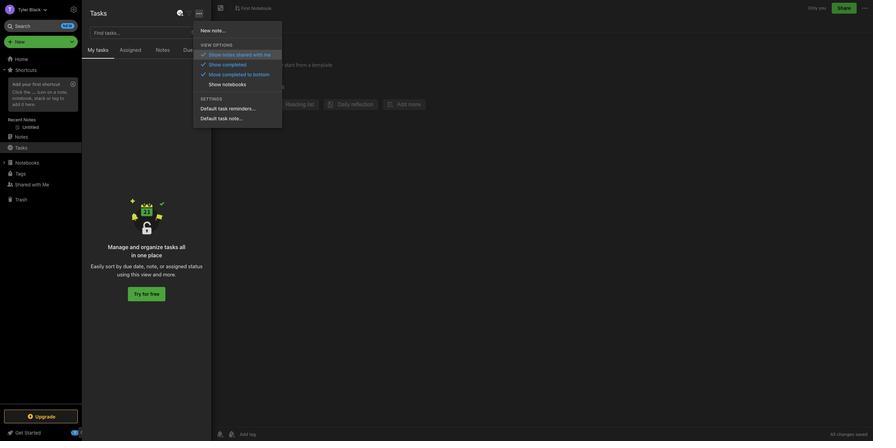 Task type: vqa. For each thing, say whether or not it's contained in the screenshot.
Black Friday offer Popup Button
no



Task type: describe. For each thing, give the bounding box(es) containing it.
expand note image
[[217, 4, 225, 12]]

show completed link
[[194, 60, 282, 69]]

tree containing home
[[0, 54, 82, 404]]

a
[[54, 89, 56, 95]]

date,
[[133, 263, 145, 270]]

easily
[[91, 263, 104, 270]]

new
[[63, 24, 72, 28]]

try for free
[[134, 291, 160, 297]]

first
[[33, 82, 41, 87]]

status
[[188, 263, 203, 270]]

tasks inside manage and organize tasks all in one place
[[164, 244, 178, 251]]

show for show notes shared with me
[[209, 52, 221, 58]]

or for tag
[[47, 96, 51, 101]]

new note… link
[[194, 25, 282, 35]]

notebook
[[252, 5, 272, 11]]

note window element
[[212, 0, 874, 442]]

using
[[117, 272, 130, 278]]

you
[[819, 5, 827, 11]]

add a reminder image
[[216, 431, 224, 439]]

last
[[217, 21, 227, 27]]

notebook,
[[12, 96, 33, 101]]

task for reminders…
[[218, 106, 228, 111]]

default task note… link
[[194, 113, 282, 123]]

options
[[213, 42, 233, 48]]

organize
[[141, 244, 163, 251]]

Note Editor text field
[[212, 33, 874, 428]]

icon on a note, notebook, stack or tag to add it here.
[[12, 89, 68, 107]]

settings
[[201, 96, 222, 102]]

1 horizontal spatial tasks
[[90, 9, 107, 17]]

note, inside icon on a note, notebook, stack or tag to add it here.
[[57, 89, 68, 95]]

1
[[90, 21, 92, 27]]

it
[[21, 102, 24, 107]]

shortcuts button
[[0, 65, 82, 75]]

new task image
[[176, 9, 184, 17]]

and inside easily sort by due date, note, or assigned status using this view and more.
[[153, 272, 162, 278]]

default for default task note…
[[201, 116, 217, 121]]

default for default task reminders…
[[201, 106, 217, 111]]

to inside icon on a note, notebook, stack or tag to add it here.
[[60, 96, 64, 101]]

free
[[150, 291, 160, 297]]

view
[[141, 272, 152, 278]]

in
[[131, 253, 136, 259]]

tyler
[[18, 7, 28, 12]]

show notes shared with me
[[209, 52, 271, 58]]

note
[[94, 21, 103, 27]]

notebooks
[[15, 160, 39, 166]]

notes
[[223, 52, 235, 58]]

expand notebooks image
[[2, 160, 7, 166]]

shortcuts
[[15, 67, 37, 73]]

view options
[[201, 42, 233, 48]]

...
[[32, 89, 36, 95]]

oct
[[250, 21, 258, 27]]

trash
[[15, 197, 27, 203]]

Filter tasks field
[[185, 9, 194, 18]]

more.
[[163, 272, 176, 278]]

for
[[143, 291, 149, 297]]

31,
[[259, 21, 266, 27]]

all
[[831, 432, 836, 438]]

move completed to bottom
[[209, 72, 270, 77]]

More actions and view options field
[[194, 9, 203, 18]]

get
[[15, 430, 23, 436]]

my tasks button
[[82, 46, 114, 59]]

2023
[[267, 21, 279, 27]]

by
[[116, 263, 122, 270]]

new for new note…
[[201, 27, 211, 33]]

show notebooks link
[[194, 79, 282, 89]]

due
[[123, 263, 132, 270]]

untitled button
[[82, 33, 212, 74]]

shared with me link
[[0, 179, 82, 190]]

notes button
[[147, 46, 179, 59]]

add
[[12, 82, 21, 87]]

all
[[180, 244, 186, 251]]

click
[[12, 89, 22, 95]]

default task reminders… link
[[194, 104, 282, 113]]

shared with me
[[15, 182, 49, 188]]

note, inside easily sort by due date, note, or assigned status using this view and more.
[[147, 263, 158, 270]]

on inside note window element
[[243, 21, 249, 27]]

notebooks
[[223, 81, 246, 87]]

all changes saved
[[831, 432, 868, 438]]

show notes shared with me menu item
[[194, 50, 282, 60]]

one
[[137, 253, 147, 259]]

click to collapse image
[[79, 429, 84, 437]]

stack
[[34, 96, 45, 101]]

bottom
[[253, 72, 270, 77]]

notes link
[[0, 131, 82, 142]]

task for note…
[[218, 116, 228, 121]]

tyler black
[[18, 7, 41, 12]]

shared
[[15, 182, 31, 188]]

first notebook button
[[233, 3, 274, 13]]

saved
[[856, 432, 868, 438]]

and inside manage and organize tasks all in one place
[[130, 244, 140, 251]]

dropdown list menu containing default task reminders…
[[194, 104, 282, 123]]

notes inside button
[[156, 47, 170, 53]]

upgrade
[[35, 414, 56, 420]]

new button
[[4, 36, 78, 48]]

add tag image
[[228, 431, 236, 439]]

try
[[134, 291, 141, 297]]



Task type: locate. For each thing, give the bounding box(es) containing it.
0 horizontal spatial new
[[15, 39, 25, 45]]

task down default task reminders…
[[218, 116, 228, 121]]

1 vertical spatial tasks
[[15, 145, 27, 151]]

note… down the last
[[212, 27, 226, 33]]

3 show from the top
[[209, 81, 221, 87]]

2 show from the top
[[209, 62, 221, 67]]

1 vertical spatial tasks
[[164, 244, 178, 251]]

sort
[[106, 263, 115, 270]]

and
[[130, 244, 140, 251], [153, 272, 162, 278]]

filter tasks image
[[185, 9, 194, 18]]

with left me at the top of page
[[32, 182, 41, 188]]

show notes shared with me link
[[194, 50, 282, 60]]

or inside icon on a note, notebook, stack or tag to add it here.
[[47, 96, 51, 101]]

note, up view
[[147, 263, 158, 270]]

1 vertical spatial dropdown list menu
[[194, 104, 282, 123]]

shortcut
[[42, 82, 60, 87]]

0 vertical spatial task
[[218, 106, 228, 111]]

started
[[25, 430, 41, 436]]

0 vertical spatial note…
[[212, 27, 226, 33]]

show notebooks
[[209, 81, 246, 87]]

tag
[[52, 96, 59, 101]]

1 vertical spatial new
[[15, 39, 25, 45]]

0 vertical spatial or
[[47, 96, 51, 101]]

first notebook
[[241, 5, 272, 11]]

2 task from the top
[[218, 116, 228, 121]]

to
[[248, 72, 252, 77], [60, 96, 64, 101]]

new search field
[[9, 20, 74, 32]]

show for show completed
[[209, 62, 221, 67]]

0 horizontal spatial tasks
[[15, 145, 27, 151]]

2 default from the top
[[201, 116, 217, 121]]

0 vertical spatial completed
[[223, 62, 247, 67]]

show down move
[[209, 81, 221, 87]]

1 note
[[90, 21, 103, 27]]

and right view
[[153, 272, 162, 278]]

assigned
[[166, 263, 187, 270]]

default task note…
[[201, 116, 243, 121]]

0 vertical spatial new
[[201, 27, 211, 33]]

notes down recent notes
[[15, 134, 28, 140]]

new note…
[[201, 27, 226, 33]]

and up in
[[130, 244, 140, 251]]

add your first shortcut
[[12, 82, 60, 87]]

tags button
[[0, 168, 82, 179]]

group containing add your first shortcut
[[0, 75, 82, 134]]

Search text field
[[9, 20, 73, 32]]

note…
[[212, 27, 226, 33], [229, 116, 243, 121]]

1 horizontal spatial tasks
[[164, 244, 178, 251]]

the
[[24, 89, 30, 95]]

completed for show
[[223, 62, 247, 67]]

completed up notebooks
[[222, 72, 246, 77]]

or left tag
[[47, 96, 51, 101]]

1 horizontal spatial on
[[243, 21, 249, 27]]

1 vertical spatial show
[[209, 62, 221, 67]]

1 task from the top
[[218, 106, 228, 111]]

note, right a at the top of the page
[[57, 89, 68, 95]]

me
[[264, 52, 271, 58]]

1 vertical spatial task
[[218, 116, 228, 121]]

dropdown list menu
[[194, 50, 282, 89], [194, 104, 282, 123]]

on inside icon on a note, notebook, stack or tag to add it here.
[[47, 89, 52, 95]]

notes inside group
[[24, 117, 36, 123]]

share
[[838, 5, 852, 11]]

or inside easily sort by due date, note, or assigned status using this view and more.
[[160, 263, 165, 270]]

only you
[[809, 5, 827, 11]]

tasks
[[90, 9, 107, 17], [15, 145, 27, 151]]

dates
[[194, 47, 207, 53]]

settings image
[[70, 5, 78, 14]]

1 horizontal spatial or
[[160, 263, 165, 270]]

notes
[[97, 7, 115, 15], [156, 47, 170, 53], [24, 117, 36, 123], [15, 134, 28, 140]]

2 dropdown list menu from the top
[[194, 104, 282, 123]]

move completed to bottom link
[[194, 69, 282, 79]]

manage and organize tasks all in one place
[[108, 244, 186, 259]]

7
[[74, 431, 76, 435]]

0 vertical spatial note,
[[57, 89, 68, 95]]

0 vertical spatial on
[[243, 21, 249, 27]]

trash link
[[0, 194, 82, 205]]

tasks left all
[[164, 244, 178, 251]]

more actions and view options image
[[195, 9, 203, 18]]

0 vertical spatial with
[[253, 52, 263, 58]]

default
[[201, 106, 217, 111], [201, 116, 217, 121]]

1 horizontal spatial note…
[[229, 116, 243, 121]]

due dates
[[184, 47, 207, 53]]

get started
[[15, 430, 41, 436]]

1 horizontal spatial new
[[201, 27, 211, 33]]

manage
[[108, 244, 129, 251]]

place
[[148, 253, 162, 259]]

1 vertical spatial with
[[32, 182, 41, 188]]

icon
[[37, 89, 46, 95]]

black
[[29, 7, 41, 12]]

completed for move
[[222, 72, 246, 77]]

0 horizontal spatial on
[[47, 89, 52, 95]]

0 vertical spatial tasks
[[90, 9, 107, 17]]

1 vertical spatial and
[[153, 272, 162, 278]]

1 completed from the top
[[223, 62, 247, 67]]

on left oct
[[243, 21, 249, 27]]

or up more.
[[160, 263, 165, 270]]

this
[[131, 272, 140, 278]]

share button
[[832, 3, 857, 14]]

with left me
[[253, 52, 263, 58]]

1 vertical spatial default
[[201, 116, 217, 121]]

edited
[[228, 21, 242, 27]]

tasks button
[[0, 142, 82, 153]]

with inside menu item
[[253, 52, 263, 58]]

changes
[[837, 432, 855, 438]]

1 horizontal spatial note,
[[147, 263, 158, 270]]

1 horizontal spatial and
[[153, 272, 162, 278]]

Account field
[[0, 3, 48, 16]]

new for new
[[15, 39, 25, 45]]

upgrade button
[[4, 410, 78, 424]]

0 horizontal spatial note…
[[212, 27, 226, 33]]

1 vertical spatial to
[[60, 96, 64, 101]]

note… inside default task note… link
[[229, 116, 243, 121]]

0 horizontal spatial tasks
[[96, 47, 109, 53]]

Find tasks… text field
[[91, 27, 188, 38]]

1 vertical spatial note,
[[147, 263, 158, 270]]

2 vertical spatial show
[[209, 81, 221, 87]]

task
[[218, 106, 228, 111], [218, 116, 228, 121]]

task up default task note…
[[218, 106, 228, 111]]

1 show from the top
[[209, 52, 221, 58]]

completed
[[223, 62, 247, 67], [222, 72, 246, 77]]

shared
[[236, 52, 252, 58]]

here.
[[25, 102, 36, 107]]

tasks
[[96, 47, 109, 53], [164, 244, 178, 251]]

notebooks link
[[0, 157, 82, 168]]

recent notes
[[8, 117, 36, 123]]

show inside show completed link
[[209, 62, 221, 67]]

first
[[241, 5, 250, 11]]

0 vertical spatial show
[[209, 52, 221, 58]]

notes right the recent
[[24, 117, 36, 123]]

0 horizontal spatial or
[[47, 96, 51, 101]]

Help and Learning task checklist field
[[0, 428, 82, 439]]

default task reminders…
[[201, 106, 256, 111]]

due dates button
[[179, 46, 212, 59]]

note… inside new note… link
[[212, 27, 226, 33]]

your
[[22, 82, 31, 87]]

0 horizontal spatial note,
[[57, 89, 68, 95]]

completed up the move completed to bottom link
[[223, 62, 247, 67]]

tasks down untitled
[[96, 47, 109, 53]]

with
[[253, 52, 263, 58], [32, 182, 41, 188]]

tasks up note
[[90, 9, 107, 17]]

new inside new note… link
[[201, 27, 211, 33]]

new up view
[[201, 27, 211, 33]]

assigned button
[[114, 46, 147, 59]]

show completed
[[209, 62, 247, 67]]

last edited on oct 31, 2023
[[217, 21, 279, 27]]

note… down the default task reminders… link
[[229, 116, 243, 121]]

add
[[12, 102, 20, 107]]

on left a at the top of the page
[[47, 89, 52, 95]]

me
[[42, 182, 49, 188]]

1 horizontal spatial to
[[248, 72, 252, 77]]

show for show notebooks
[[209, 81, 221, 87]]

tree
[[0, 54, 82, 404]]

show down view options
[[209, 52, 221, 58]]

tasks up "notebooks"
[[15, 145, 27, 151]]

dropdown list menu containing show notes shared with me
[[194, 50, 282, 89]]

or for assigned
[[160, 263, 165, 270]]

0 vertical spatial and
[[130, 244, 140, 251]]

home
[[15, 56, 28, 62]]

1 vertical spatial completed
[[222, 72, 246, 77]]

to left bottom
[[248, 72, 252, 77]]

due
[[184, 47, 193, 53]]

tasks inside "button"
[[15, 145, 27, 151]]

new up home
[[15, 39, 25, 45]]

show up move
[[209, 62, 221, 67]]

0 vertical spatial dropdown list menu
[[194, 50, 282, 89]]

1 dropdown list menu from the top
[[194, 50, 282, 89]]

0 horizontal spatial and
[[130, 244, 140, 251]]

only
[[809, 5, 818, 11]]

1 vertical spatial note…
[[229, 116, 243, 121]]

my
[[88, 47, 95, 53]]

group
[[0, 75, 82, 134]]

move
[[209, 72, 221, 77]]

0 horizontal spatial to
[[60, 96, 64, 101]]

0 vertical spatial default
[[201, 106, 217, 111]]

notes left due
[[156, 47, 170, 53]]

tasks inside button
[[96, 47, 109, 53]]

click the ...
[[12, 89, 36, 95]]

1 vertical spatial on
[[47, 89, 52, 95]]

reminders…
[[229, 106, 256, 111]]

my tasks
[[88, 47, 109, 53]]

1 vertical spatial or
[[160, 263, 165, 270]]

0 horizontal spatial with
[[32, 182, 41, 188]]

0 vertical spatial to
[[248, 72, 252, 77]]

to right tag
[[60, 96, 64, 101]]

untitled
[[91, 39, 109, 45]]

show inside show notes shared with me link
[[209, 52, 221, 58]]

1 horizontal spatial with
[[253, 52, 263, 58]]

new inside new popup button
[[15, 39, 25, 45]]

show inside show notebooks link
[[209, 81, 221, 87]]

notes up note
[[97, 7, 115, 15]]

assigned
[[120, 47, 141, 53]]

recent
[[8, 117, 22, 123]]

2 completed from the top
[[222, 72, 246, 77]]

0 vertical spatial tasks
[[96, 47, 109, 53]]

new
[[201, 27, 211, 33], [15, 39, 25, 45]]

1 default from the top
[[201, 106, 217, 111]]

or
[[47, 96, 51, 101], [160, 263, 165, 270]]

to inside dropdown list menu
[[248, 72, 252, 77]]



